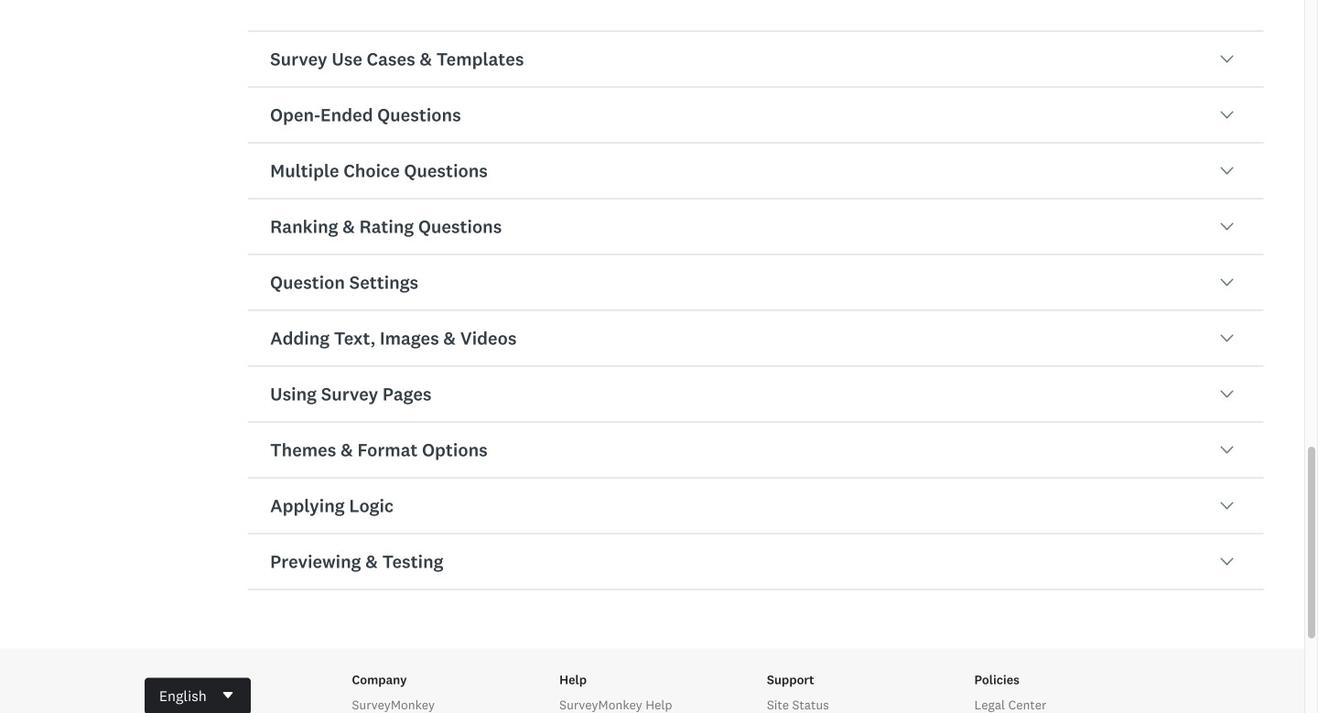 Task type: vqa. For each thing, say whether or not it's contained in the screenshot.
Search image in the left of the page
no



Task type: describe. For each thing, give the bounding box(es) containing it.
3 chevron down image from the top
[[1220, 219, 1234, 234]]

5 chevron down image from the top
[[1220, 387, 1234, 401]]

2 chevron down image from the top
[[1220, 331, 1234, 346]]

5 chevron down image from the top
[[1220, 554, 1234, 569]]

1 chevron down image from the top
[[1220, 52, 1234, 66]]

4 chevron down image from the top
[[1220, 275, 1234, 290]]



Task type: locate. For each thing, give the bounding box(es) containing it.
chevron down image
[[1220, 52, 1234, 66], [1220, 108, 1234, 122], [1220, 219, 1234, 234], [1220, 275, 1234, 290], [1220, 387, 1234, 401]]

1 chevron down image from the top
[[1220, 163, 1234, 178]]

Select Menu field
[[144, 678, 251, 713]]

4 chevron down image from the top
[[1220, 498, 1234, 513]]

chevron down image
[[1220, 163, 1234, 178], [1220, 331, 1234, 346], [1220, 443, 1234, 457], [1220, 498, 1234, 513], [1220, 554, 1234, 569]]

3 chevron down image from the top
[[1220, 443, 1234, 457]]

2 chevron down image from the top
[[1220, 108, 1234, 122]]



